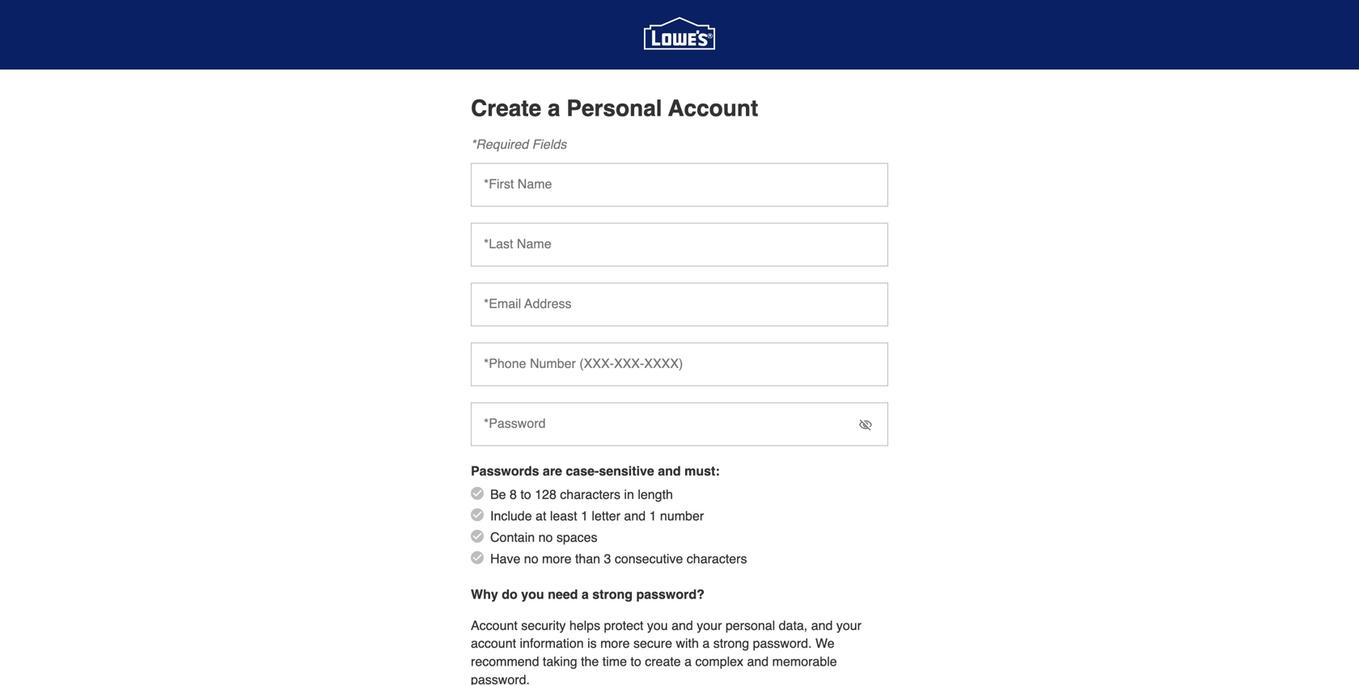 Task type: vqa. For each thing, say whether or not it's contained in the screenshot.
YOUR
yes



Task type: locate. For each thing, give the bounding box(es) containing it.
consecutive
[[615, 551, 683, 566]]

1 1 from the left
[[581, 509, 588, 524]]

1 horizontal spatial password.
[[753, 636, 812, 651]]

data,
[[779, 618, 808, 633]]

show password image
[[860, 419, 872, 432]]

recommend
[[471, 654, 539, 669]]

0 vertical spatial no
[[539, 530, 553, 545]]

least
[[550, 509, 578, 524]]

0 horizontal spatial account
[[471, 618, 518, 633]]

number
[[660, 509, 704, 524]]

1 horizontal spatial you
[[647, 618, 668, 633]]

more down contain no spaces in the bottom left of the page
[[542, 551, 572, 566]]

1 horizontal spatial strong
[[714, 636, 750, 651]]

name
[[518, 176, 552, 191], [517, 236, 552, 251]]

account
[[668, 96, 759, 121], [471, 618, 518, 633]]

0 vertical spatial password.
[[753, 636, 812, 651]]

0 horizontal spatial more
[[542, 551, 572, 566]]

1 vertical spatial to
[[631, 654, 642, 669]]

name right *first
[[518, 176, 552, 191]]

no
[[539, 530, 553, 545], [524, 551, 539, 566]]

strong up protect
[[593, 587, 633, 602]]

account down lowe's home improvement logo
[[668, 96, 759, 121]]

0 vertical spatial account
[[668, 96, 759, 121]]

account
[[471, 636, 516, 651]]

1
[[581, 509, 588, 524], [650, 509, 657, 524]]

0 vertical spatial you
[[521, 587, 544, 602]]

strong up complex
[[714, 636, 750, 651]]

*email address
[[484, 296, 572, 311]]

0 horizontal spatial password.
[[471, 673, 530, 686]]

xxxx)
[[644, 356, 683, 371]]

protect
[[604, 618, 644, 633]]

be
[[490, 487, 506, 502]]

1 vertical spatial more
[[601, 636, 630, 651]]

password. down recommend
[[471, 673, 530, 686]]

and up length
[[658, 464, 681, 479]]

you
[[521, 587, 544, 602], [647, 618, 668, 633]]

1 vertical spatial you
[[647, 618, 668, 633]]

0 vertical spatial to
[[521, 487, 531, 502]]

be 8 to 128 characters in length
[[490, 487, 673, 502]]

include at least 1 letter and 1 number
[[490, 509, 704, 524]]

0 horizontal spatial 1
[[581, 509, 588, 524]]

1 horizontal spatial characters
[[687, 551, 747, 566]]

no down at
[[539, 530, 553, 545]]

128
[[535, 487, 557, 502]]

0 vertical spatial strong
[[593, 587, 633, 602]]

8
[[510, 487, 517, 502]]

more up 'time' at left bottom
[[601, 636, 630, 651]]

*Email Address text field
[[471, 283, 889, 327]]

0 vertical spatial characters
[[560, 487, 621, 502]]

*required
[[471, 137, 529, 152]]

*first name
[[484, 176, 552, 191]]

*last name
[[484, 236, 552, 251]]

you right 'do'
[[521, 587, 544, 602]]

1 down length
[[650, 509, 657, 524]]

1 vertical spatial no
[[524, 551, 539, 566]]

your right data,
[[837, 618, 862, 633]]

password.
[[753, 636, 812, 651], [471, 673, 530, 686]]

characters down "number"
[[687, 551, 747, 566]]

address
[[525, 296, 572, 311]]

0 horizontal spatial to
[[521, 487, 531, 502]]

password. down data,
[[753, 636, 812, 651]]

0 horizontal spatial characters
[[560, 487, 621, 502]]

fields
[[532, 137, 567, 152]]

1 horizontal spatial to
[[631, 654, 642, 669]]

2 1 from the left
[[650, 509, 657, 524]]

and up we
[[812, 618, 833, 633]]

length
[[638, 487, 673, 502]]

you inside account security helps protect you and your personal data, and your account information is more secure with a strong password. we recommend taking the time to create a complex and memorable password.
[[647, 618, 668, 633]]

1 vertical spatial strong
[[714, 636, 750, 651]]

1 vertical spatial name
[[517, 236, 552, 251]]

1 horizontal spatial more
[[601, 636, 630, 651]]

*last
[[484, 236, 514, 251]]

1 horizontal spatial account
[[668, 96, 759, 121]]

no for have
[[524, 551, 539, 566]]

is
[[588, 636, 597, 651]]

are
[[543, 464, 562, 479]]

your up 'with'
[[697, 618, 722, 633]]

a
[[548, 96, 560, 121], [582, 587, 589, 602], [703, 636, 710, 651], [685, 654, 692, 669]]

with
[[676, 636, 699, 651]]

no down contain no spaces in the bottom left of the page
[[524, 551, 539, 566]]

2 your from the left
[[837, 618, 862, 633]]

personal
[[726, 618, 776, 633]]

*First Name text field
[[471, 163, 889, 207]]

1 right least
[[581, 509, 588, 524]]

1 vertical spatial account
[[471, 618, 518, 633]]

account security helps protect you and your personal data, and your account information is more secure with a strong password. we recommend taking the time to create a complex and memorable password.
[[471, 618, 862, 686]]

to
[[521, 487, 531, 502], [631, 654, 642, 669]]

to right "8"
[[521, 487, 531, 502]]

password?
[[637, 587, 705, 602]]

to right 'time' at left bottom
[[631, 654, 642, 669]]

0 horizontal spatial you
[[521, 587, 544, 602]]

the
[[581, 654, 599, 669]]

1 horizontal spatial 1
[[650, 509, 657, 524]]

security
[[521, 618, 566, 633]]

0 vertical spatial name
[[518, 176, 552, 191]]

account up account
[[471, 618, 518, 633]]

you up secure
[[647, 618, 668, 633]]

characters up include at least 1 letter and 1 number
[[560, 487, 621, 502]]

strong
[[593, 587, 633, 602], [714, 636, 750, 651]]

0 horizontal spatial your
[[697, 618, 722, 633]]

more
[[542, 551, 572, 566], [601, 636, 630, 651]]

*Password password field
[[471, 403, 889, 446]]

do
[[502, 587, 518, 602]]

characters
[[560, 487, 621, 502], [687, 551, 747, 566]]

your
[[697, 618, 722, 633], [837, 618, 862, 633]]

name right '*last'
[[517, 236, 552, 251]]

contain
[[490, 530, 535, 545]]

and
[[658, 464, 681, 479], [624, 509, 646, 524], [672, 618, 693, 633], [812, 618, 833, 633], [747, 654, 769, 669]]

1 horizontal spatial your
[[837, 618, 862, 633]]



Task type: describe. For each thing, give the bounding box(es) containing it.
memorable
[[773, 654, 837, 669]]

1 vertical spatial characters
[[687, 551, 747, 566]]

letter
[[592, 509, 621, 524]]

1 vertical spatial password.
[[471, 673, 530, 686]]

0 horizontal spatial strong
[[593, 587, 633, 602]]

*email
[[484, 296, 521, 311]]

1 your from the left
[[697, 618, 722, 633]]

helps
[[570, 618, 601, 633]]

*password
[[484, 416, 546, 431]]

*required fields
[[471, 137, 567, 152]]

must:
[[685, 464, 720, 479]]

more inside account security helps protect you and your personal data, and your account information is more secure with a strong password. we recommend taking the time to create a complex and memorable password.
[[601, 636, 630, 651]]

than
[[575, 551, 601, 566]]

sensitive
[[599, 464, 655, 479]]

a down 'with'
[[685, 654, 692, 669]]

secure
[[634, 636, 673, 651]]

and up 'with'
[[672, 618, 693, 633]]

create a personal account
[[471, 96, 759, 121]]

taking
[[543, 654, 578, 669]]

xxx-
[[614, 356, 644, 371]]

name for *first name
[[518, 176, 552, 191]]

a right need
[[582, 587, 589, 602]]

have no more than 3 consecutive characters
[[490, 551, 747, 566]]

have
[[490, 551, 521, 566]]

passwords
[[471, 464, 539, 479]]

a up fields
[[548, 96, 560, 121]]

no for contain
[[539, 530, 553, 545]]

time
[[603, 654, 627, 669]]

create
[[645, 654, 681, 669]]

a right 'with'
[[703, 636, 710, 651]]

and down in
[[624, 509, 646, 524]]

*first
[[484, 176, 514, 191]]

0 vertical spatial more
[[542, 551, 572, 566]]

*phone number (xxx-xxx-xxxx)
[[484, 356, 683, 371]]

complex
[[696, 654, 744, 669]]

case-
[[566, 464, 599, 479]]

spaces
[[557, 530, 598, 545]]

include
[[490, 509, 532, 524]]

and down personal
[[747, 654, 769, 669]]

in
[[624, 487, 634, 502]]

we
[[816, 636, 835, 651]]

information
[[520, 636, 584, 651]]

strong inside account security helps protect you and your personal data, and your account information is more secure with a strong password. we recommend taking the time to create a complex and memorable password.
[[714, 636, 750, 651]]

name for *last name
[[517, 236, 552, 251]]

passwords are case-sensitive and must:
[[471, 464, 720, 479]]

*phone
[[484, 356, 526, 371]]

need
[[548, 587, 578, 602]]

why
[[471, 587, 498, 602]]

number
[[530, 356, 576, 371]]

contain no spaces
[[490, 530, 598, 545]]

why do you need a strong password?
[[471, 587, 705, 602]]

personal
[[567, 96, 663, 121]]

account inside account security helps protect you and your personal data, and your account information is more secure with a strong password. we recommend taking the time to create a complex and memorable password.
[[471, 618, 518, 633]]

*Last Name text field
[[471, 223, 889, 267]]

(xxx-
[[580, 356, 614, 371]]

lowe's home improvement logo image
[[644, 0, 715, 70]]

3
[[604, 551, 611, 566]]

*Phone Number (XXX-XXX-XXXX) text field
[[471, 343, 889, 386]]

to inside account security helps protect you and your personal data, and your account information is more secure with a strong password. we recommend taking the time to create a complex and memorable password.
[[631, 654, 642, 669]]

at
[[536, 509, 547, 524]]

create
[[471, 96, 542, 121]]



